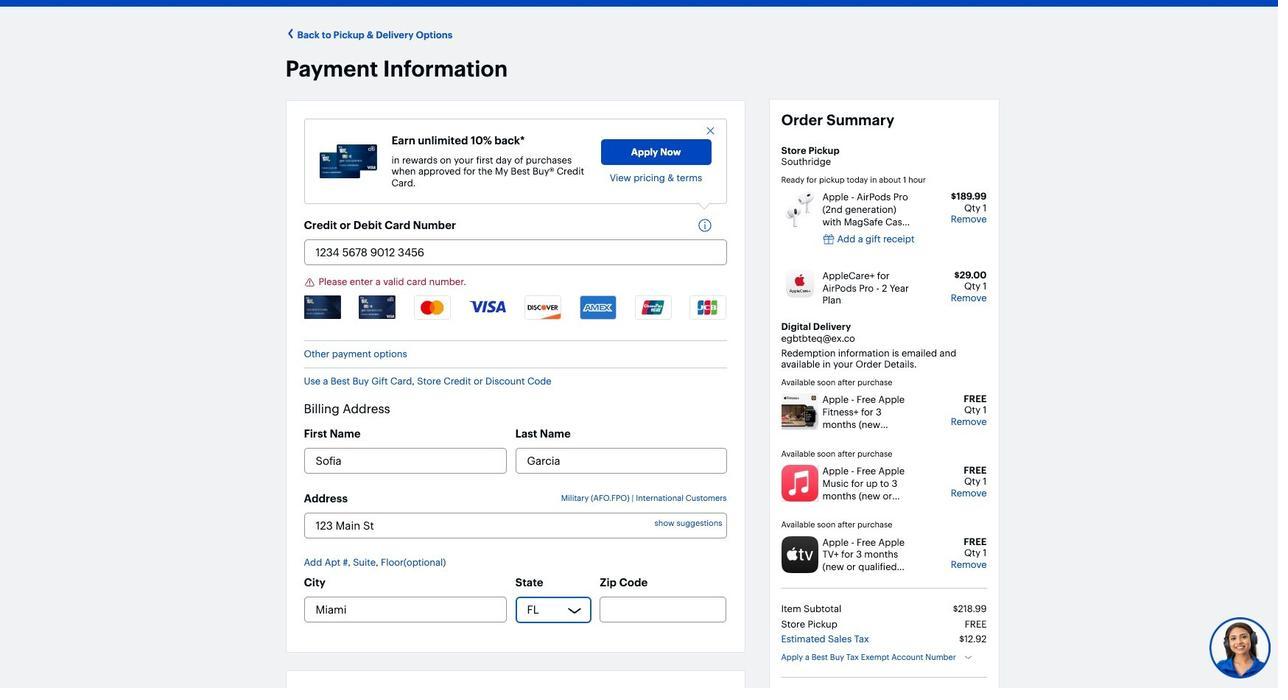 Task type: vqa. For each thing, say whether or not it's contained in the screenshot.
utility "element"
no



Task type: describe. For each thing, give the bounding box(es) containing it.
amex image
[[580, 295, 617, 320]]

union pay image
[[635, 295, 672, 320]]

1 my best buy card image from the left
[[304, 295, 341, 319]]

visa image
[[469, 295, 506, 314]]

mastercard image
[[414, 295, 451, 320]]



Task type: locate. For each thing, give the bounding box(es) containing it.
2 my best buy card image from the left
[[359, 295, 396, 319]]

None text field
[[304, 240, 727, 266], [515, 448, 727, 474], [304, 597, 507, 623], [600, 597, 727, 623], [304, 240, 727, 266], [515, 448, 727, 474], [304, 597, 507, 623], [600, 597, 727, 623]]

my best buy card image
[[304, 295, 341, 319], [359, 295, 396, 319]]

my best buy card image left mastercard image
[[359, 295, 396, 319]]

my best buy card image down error icon
[[304, 295, 341, 319]]

information image
[[697, 218, 720, 233]]

None field
[[304, 513, 727, 539]]

0 horizontal spatial my best buy card image
[[304, 295, 341, 319]]

my best buy credit card image
[[319, 145, 377, 178]]

1 horizontal spatial my best buy card image
[[359, 295, 396, 319]]

error image
[[304, 277, 315, 288]]

jcb image
[[690, 295, 727, 320]]

list
[[304, 295, 727, 333]]

close image
[[705, 125, 716, 136]]

None text field
[[304, 448, 507, 474]]

best buy help human beacon image
[[1209, 616, 1272, 679]]

discover image
[[525, 295, 561, 320]]



